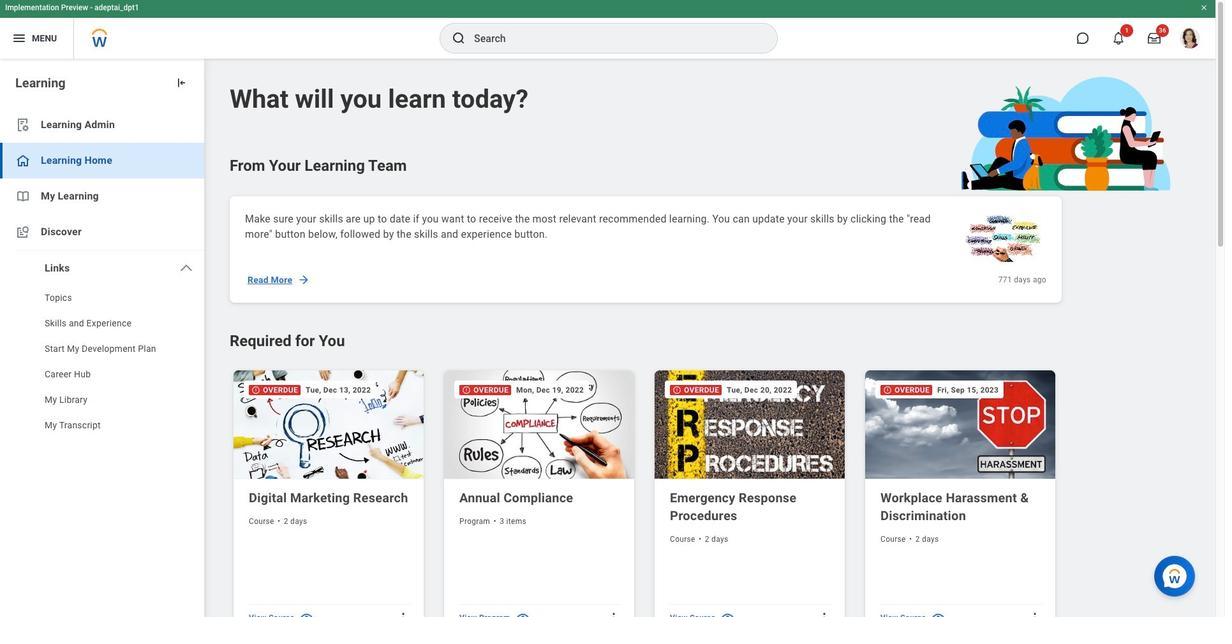 Task type: vqa. For each thing, say whether or not it's contained in the screenshot.
2nd related actions vertical icon from the right
yes



Task type: describe. For each thing, give the bounding box(es) containing it.
transformation import image
[[175, 77, 188, 89]]

skills g1d7b27a60_1920.jpg image
[[960, 212, 1046, 262]]

exclamation circle image for digital marketing research image
[[251, 386, 260, 395]]

chevron up image
[[179, 261, 194, 276]]

workplace harassment & discrimination image
[[865, 371, 1058, 480]]

emergency response procedures image
[[655, 371, 847, 480]]

exclamation circle image for workplace harassment & discrimination image
[[883, 386, 892, 395]]

annual compliance image
[[444, 371, 637, 480]]

visible image for annual compliance image
[[515, 611, 530, 618]]

arrow right image
[[298, 274, 310, 286]]

exclamation circle image for annual compliance image
[[462, 386, 471, 395]]

report parameter image
[[15, 117, 31, 133]]

inbox large image
[[1148, 32, 1161, 45]]

related actions vertical image for visible icon associated with digital marketing research image
[[397, 612, 410, 618]]

search image
[[451, 31, 466, 46]]



Task type: locate. For each thing, give the bounding box(es) containing it.
1 horizontal spatial related actions vertical image
[[818, 612, 831, 618]]

2 horizontal spatial visible image
[[931, 611, 946, 618]]

3 related actions vertical image from the left
[[1029, 612, 1041, 618]]

close environment banner image
[[1200, 4, 1208, 11]]

list
[[0, 107, 204, 440], [0, 286, 204, 440], [230, 367, 1070, 618]]

visible image for digital marketing research image
[[299, 611, 314, 618]]

4 exclamation circle image from the left
[[883, 386, 892, 395]]

2 related actions vertical image from the left
[[818, 612, 831, 618]]

related actions vertical image for visible image
[[818, 612, 831, 618]]

visible image
[[299, 611, 314, 618], [515, 611, 530, 618], [931, 611, 946, 618]]

justify image
[[11, 31, 27, 46]]

Search Workday  search field
[[474, 24, 751, 52]]

1 visible image from the left
[[299, 611, 314, 618]]

exclamation circle image for emergency response procedures image
[[672, 386, 681, 395]]

3 visible image from the left
[[931, 611, 946, 618]]

0 horizontal spatial visible image
[[299, 611, 314, 618]]

3 exclamation circle image from the left
[[672, 386, 681, 395]]

digital marketing research image
[[234, 371, 426, 480]]

home image
[[15, 153, 31, 168]]

related actions vertical image
[[607, 612, 620, 618]]

1 exclamation circle image from the left
[[251, 386, 260, 395]]

0 horizontal spatial related actions vertical image
[[397, 612, 410, 618]]

2 exclamation circle image from the left
[[462, 386, 471, 395]]

related actions vertical image for visible icon corresponding to workplace harassment & discrimination image
[[1029, 612, 1041, 618]]

visible image for workplace harassment & discrimination image
[[931, 611, 946, 618]]

2 horizontal spatial related actions vertical image
[[1029, 612, 1041, 618]]

exclamation circle image
[[251, 386, 260, 395], [462, 386, 471, 395], [672, 386, 681, 395], [883, 386, 892, 395]]

1 horizontal spatial visible image
[[515, 611, 530, 618]]

notifications large image
[[1112, 32, 1125, 45]]

book open image
[[15, 189, 31, 204]]

2 visible image from the left
[[515, 611, 530, 618]]

banner
[[0, 0, 1215, 59]]

related actions vertical image
[[397, 612, 410, 618], [818, 612, 831, 618], [1029, 612, 1041, 618]]

profile logan mcneil image
[[1180, 28, 1200, 51]]

visible image
[[721, 611, 735, 618]]

1 related actions vertical image from the left
[[397, 612, 410, 618]]



